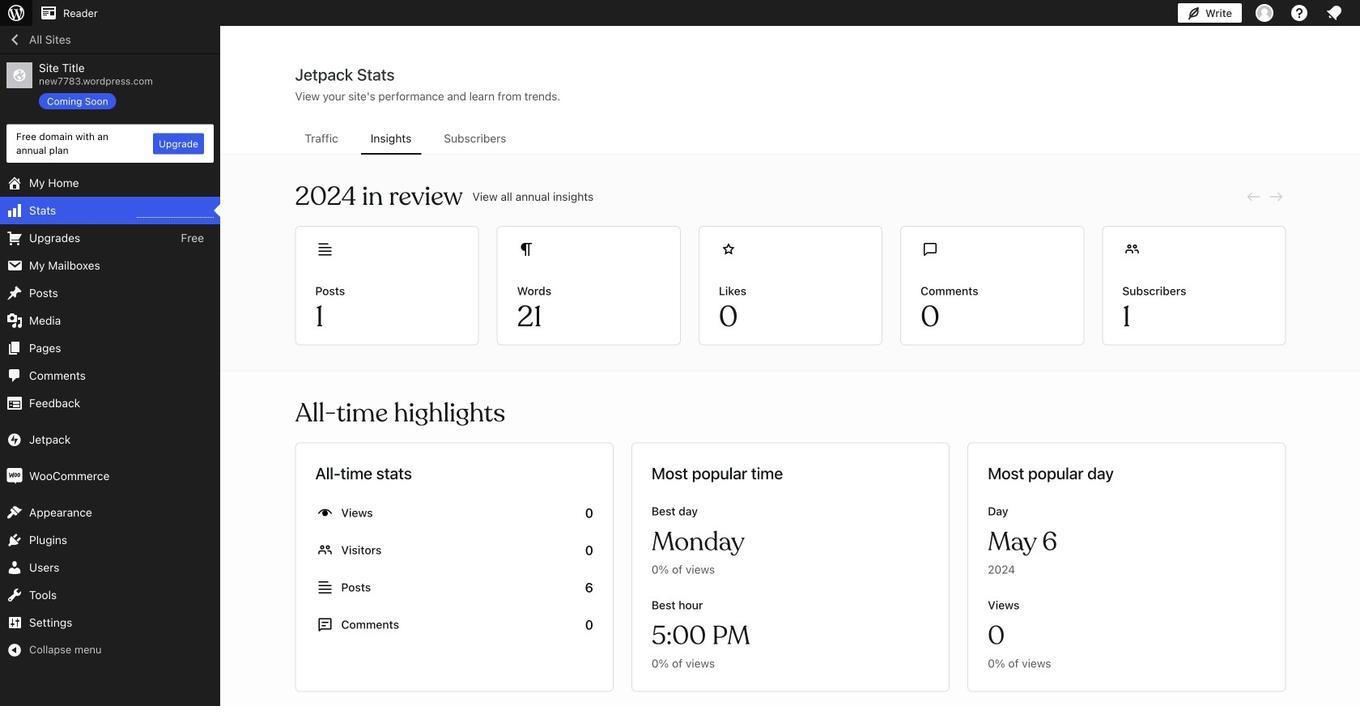 Task type: locate. For each thing, give the bounding box(es) containing it.
1 vertical spatial img image
[[6, 468, 23, 484]]

main content
[[221, 64, 1361, 706]]

img image
[[6, 432, 23, 448], [6, 468, 23, 484]]

1 img image from the top
[[6, 432, 23, 448]]

my profile image
[[1256, 4, 1274, 22]]

menu
[[295, 124, 1287, 155]]

manage your notifications image
[[1325, 3, 1345, 23]]

0 vertical spatial img image
[[6, 432, 23, 448]]



Task type: describe. For each thing, give the bounding box(es) containing it.
manage your sites image
[[6, 3, 26, 23]]

highest hourly views 0 image
[[137, 207, 214, 218]]

help image
[[1290, 3, 1310, 23]]

2 img image from the top
[[6, 468, 23, 484]]



Task type: vqa. For each thing, say whether or not it's contained in the screenshot.
bottommost 'with'
no



